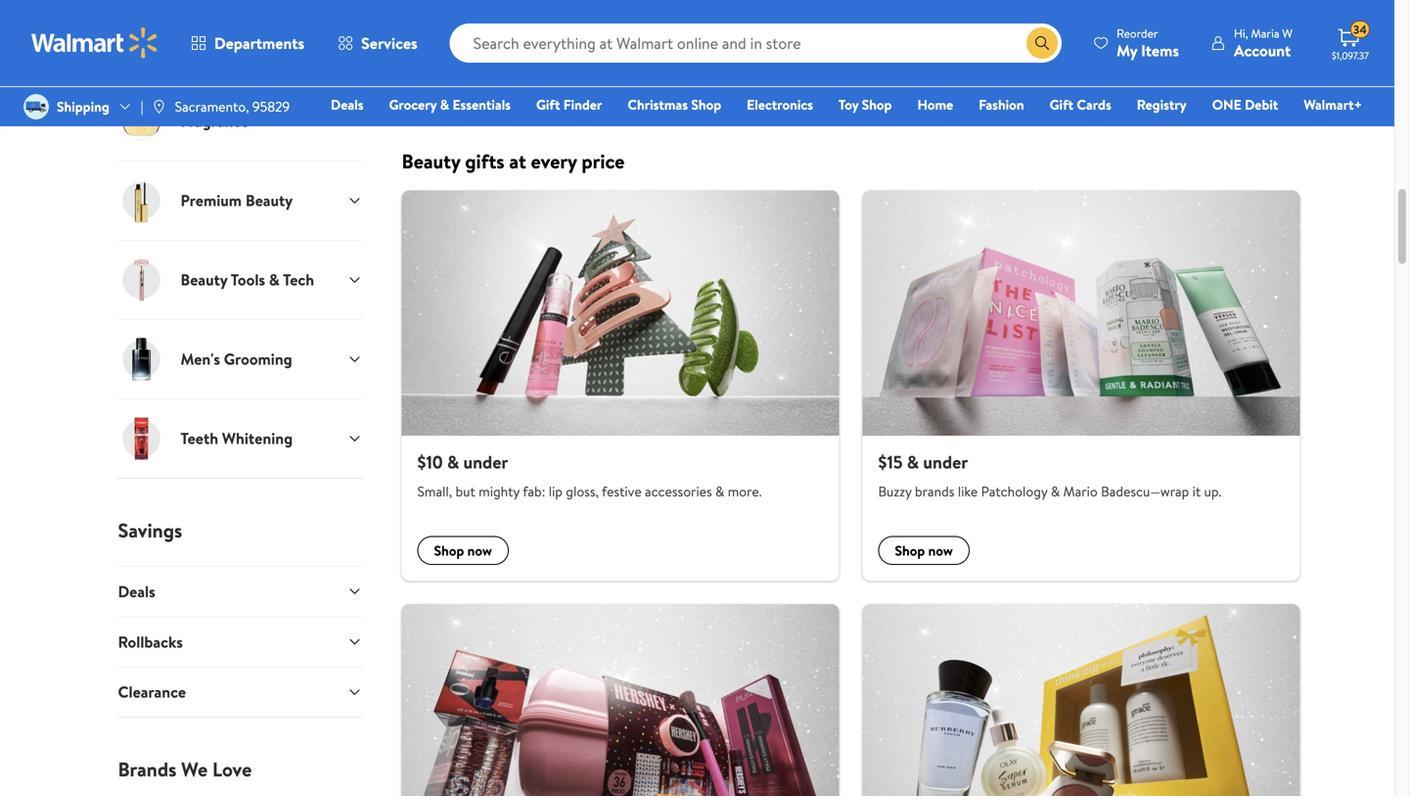 Task type: describe. For each thing, give the bounding box(es) containing it.
sacramento, 95829
[[175, 97, 290, 116]]

reorder my items
[[1117, 25, 1180, 61]]

mario
[[1064, 482, 1098, 501]]

fashion
[[979, 95, 1025, 114]]

shop now for $15
[[895, 541, 954, 560]]

finder
[[564, 95, 603, 114]]

sacramento,
[[175, 97, 249, 116]]

gift for gift finder
[[537, 95, 560, 114]]

hi, maria w account
[[1235, 25, 1293, 61]]

product group containing 559
[[855, 0, 978, 115]]

teeth whitening button
[[118, 398, 363, 478]]

pickup
[[560, 37, 593, 54]]

34
[[1354, 21, 1368, 38]]

buzzy
[[879, 482, 912, 501]]

2 list item from the left
[[851, 604, 1313, 796]]

|
[[141, 97, 144, 116]]

shop inside $15 & under list item
[[895, 541, 926, 560]]

small,
[[418, 482, 452, 501]]

departments
[[214, 32, 305, 54]]

$1,097.37
[[1333, 49, 1370, 62]]

up.
[[1205, 482, 1222, 501]]

at
[[509, 147, 527, 175]]

gift cards link
[[1041, 94, 1121, 115]]

& right grocery
[[440, 95, 450, 114]]

maria
[[1252, 25, 1280, 42]]

home link
[[909, 94, 963, 115]]

deals button
[[118, 566, 363, 616]]

brands
[[118, 756, 177, 783]]

1 product group from the left
[[406, 0, 528, 115]]

day right 3+
[[1175, 37, 1192, 54]]

Search search field
[[450, 23, 1062, 63]]

1-day shipping inside product group
[[709, 37, 780, 54]]

one debit link
[[1204, 94, 1288, 115]]

fragrance button
[[118, 81, 363, 160]]

price
[[582, 147, 625, 175]]

559
[[918, 5, 937, 22]]

one
[[1213, 95, 1242, 114]]

shipping down delivery
[[590, 65, 633, 81]]

one debit
[[1213, 95, 1279, 114]]

brands we love
[[118, 756, 252, 783]]

we
[[181, 756, 208, 783]]

accessories
[[645, 482, 713, 501]]

& inside dropdown button
[[269, 269, 280, 291]]

christmas shop
[[628, 95, 722, 114]]

gift finder
[[537, 95, 603, 114]]

registry
[[1138, 95, 1187, 114]]

debit
[[1246, 95, 1279, 114]]

registry link
[[1129, 94, 1196, 115]]

$15 & under buzzy brands like patchology & mario badescu—wrap it up.
[[879, 450, 1222, 501]]

1 1- from the left
[[709, 37, 718, 54]]

toy shop
[[839, 95, 892, 114]]

delivery
[[605, 37, 648, 54]]

hi,
[[1235, 25, 1249, 42]]

Walmart Site-Wide search field
[[450, 23, 1062, 63]]

day up christmas shop link
[[718, 37, 735, 54]]

shop inside $10 & under list item
[[434, 541, 464, 560]]

brands
[[916, 482, 955, 501]]

2-day shipping
[[560, 65, 633, 81]]

$10 & under list item
[[390, 190, 851, 581]]

departments button
[[174, 20, 321, 67]]

whitening
[[222, 428, 293, 449]]

3+ day shipping
[[1159, 37, 1237, 54]]

services button
[[321, 20, 434, 67]]

rollbacks
[[118, 631, 183, 652]]

reorder
[[1117, 25, 1159, 42]]

2 list from the top
[[390, 604, 1313, 796]]

 image for sacramento, 95829
[[151, 99, 167, 115]]

fragrance
[[181, 110, 249, 132]]

grooming
[[224, 348, 292, 370]]

gloss,
[[566, 482, 599, 501]]

patchology
[[982, 482, 1048, 501]]

toy shop link
[[830, 94, 901, 115]]

every
[[531, 147, 577, 175]]

love
[[212, 756, 252, 783]]

$15
[[879, 450, 903, 475]]

badescu—wrap
[[1102, 482, 1190, 501]]

tools
[[231, 269, 265, 291]]

items
[[1142, 40, 1180, 61]]

shipping right 3+
[[1195, 37, 1237, 54]]

like
[[958, 482, 978, 501]]

2 1- from the left
[[1009, 37, 1017, 54]]

lip
[[549, 482, 563, 501]]

walmart+ link
[[1296, 94, 1372, 115]]

list containing $10 & under
[[390, 190, 1313, 581]]



Task type: vqa. For each thing, say whether or not it's contained in the screenshot.
ONE
yes



Task type: locate. For each thing, give the bounding box(es) containing it.
shop now down but
[[434, 541, 492, 560]]

1-day shipping up gift cards
[[1009, 37, 1080, 54]]

1 vertical spatial beauty
[[246, 190, 293, 211]]

1 horizontal spatial under
[[924, 450, 969, 475]]

fab:
[[523, 482, 546, 501]]

1-day shipping
[[709, 37, 780, 54], [1009, 37, 1080, 54]]

shop now for $10
[[434, 541, 492, 560]]

1- left search icon
[[1009, 37, 1017, 54]]

 image for shipping
[[23, 94, 49, 119]]

2-
[[560, 65, 570, 81]]

shop down "buzzy"
[[895, 541, 926, 560]]

1 horizontal spatial  image
[[151, 99, 167, 115]]

list
[[390, 190, 1313, 581], [390, 604, 1313, 796]]

shipping up 'gift cards' link
[[1038, 37, 1080, 54]]

beauty left tools
[[181, 269, 228, 291]]

festive
[[602, 482, 642, 501]]

under up brands at right bottom
[[924, 450, 969, 475]]

beauty for tools
[[181, 269, 228, 291]]

shop down small,
[[434, 541, 464, 560]]

men's
[[181, 348, 220, 370]]

1 list item from the left
[[390, 604, 851, 796]]

gift cards
[[1050, 95, 1112, 114]]

mighty
[[479, 482, 520, 501]]

95829
[[253, 97, 290, 116]]

electronics
[[747, 95, 814, 114]]

grocery & essentials link
[[380, 94, 520, 115]]

&
[[440, 95, 450, 114], [269, 269, 280, 291], [447, 450, 459, 475], [908, 450, 920, 475], [716, 482, 725, 501], [1052, 482, 1061, 501]]

shop
[[692, 95, 722, 114], [862, 95, 892, 114], [434, 541, 464, 560], [895, 541, 926, 560]]

rollbacks button
[[118, 616, 363, 667]]

but
[[456, 482, 476, 501]]

toy
[[839, 95, 859, 114]]

0 horizontal spatial deals
[[118, 581, 155, 602]]

beauty for gifts
[[402, 147, 461, 175]]

premium beauty
[[181, 190, 293, 211]]

home
[[918, 95, 954, 114]]

gift finder link
[[528, 94, 611, 115]]

under for $10 & under
[[464, 450, 509, 475]]

shop now
[[434, 541, 492, 560], [895, 541, 954, 560]]

0 horizontal spatial shop now
[[434, 541, 492, 560]]

2 product group from the left
[[556, 0, 678, 115]]

grocery
[[389, 95, 437, 114]]

more.
[[728, 482, 762, 501]]

premium beauty button
[[118, 160, 363, 240]]

1 shop now from the left
[[434, 541, 492, 560]]

day down pickup
[[570, 65, 588, 81]]

0 horizontal spatial under
[[464, 450, 509, 475]]

day left search icon
[[1017, 37, 1035, 54]]

beauty tools & tech button
[[118, 240, 363, 319]]

now down but
[[468, 541, 492, 560]]

0 vertical spatial beauty
[[402, 147, 461, 175]]

it
[[1193, 482, 1202, 501]]

0 horizontal spatial  image
[[23, 94, 49, 119]]

1- up christmas shop
[[709, 37, 718, 54]]

3 product group from the left
[[705, 0, 828, 115]]

3+
[[1159, 37, 1172, 54]]

fashion link
[[971, 94, 1034, 115]]

& left mario
[[1052, 482, 1061, 501]]

beauty right premium
[[246, 190, 293, 211]]

grocery & essentials
[[389, 95, 511, 114]]

0 horizontal spatial now
[[468, 541, 492, 560]]

gifts
[[465, 147, 505, 175]]

46
[[768, 5, 782, 22]]

shop now inside $10 & under list item
[[434, 541, 492, 560]]

w
[[1283, 25, 1293, 42]]

1 now from the left
[[468, 541, 492, 560]]

shipping
[[57, 97, 109, 116]]

now
[[468, 541, 492, 560], [929, 541, 954, 560]]

shop right christmas
[[692, 95, 722, 114]]

under inside '$10 & under small, but mighty fab: lip gloss, festive accessories & more.'
[[464, 450, 509, 475]]

2 vertical spatial beauty
[[181, 269, 228, 291]]

$10 & under small, but mighty fab: lip gloss, festive accessories & more.
[[418, 450, 762, 501]]

beauty left gifts
[[402, 147, 461, 175]]

now for $10 & under
[[468, 541, 492, 560]]

christmas
[[628, 95, 688, 114]]

men's grooming button
[[118, 319, 363, 398]]

clearance
[[118, 681, 186, 703]]

electronics link
[[738, 94, 823, 115]]

christmas shop link
[[619, 94, 731, 115]]

& left tech
[[269, 269, 280, 291]]

deals
[[331, 95, 364, 114], [118, 581, 155, 602]]

tech
[[283, 269, 314, 291]]

0 horizontal spatial gift
[[537, 95, 560, 114]]

shop now down brands at right bottom
[[895, 541, 954, 560]]

gift left finder
[[537, 95, 560, 114]]

now inside $15 & under list item
[[929, 541, 954, 560]]

1 under from the left
[[464, 450, 509, 475]]

2 horizontal spatial beauty
[[402, 147, 461, 175]]

services
[[361, 32, 418, 54]]

2 under from the left
[[924, 450, 969, 475]]

shop now inside $15 & under list item
[[895, 541, 954, 560]]

under up the mighty
[[464, 450, 509, 475]]

day
[[718, 37, 735, 54], [1017, 37, 1035, 54], [1175, 37, 1192, 54], [570, 65, 588, 81]]

beauty gifts at every price
[[402, 147, 625, 175]]

2 now from the left
[[929, 541, 954, 560]]

4 product group from the left
[[855, 0, 978, 115]]

men's grooming
[[181, 348, 292, 370]]

2 gift from the left
[[1050, 95, 1074, 114]]

cards
[[1077, 95, 1112, 114]]

1-day shipping down 46
[[709, 37, 780, 54]]

clearance button
[[118, 667, 363, 717]]

1 1-day shipping from the left
[[709, 37, 780, 54]]

premium
[[181, 190, 242, 211]]

1 horizontal spatial now
[[929, 541, 954, 560]]

gift for gift cards
[[1050, 95, 1074, 114]]

shipping down 46
[[738, 37, 780, 54]]

 image
[[23, 94, 49, 119], [151, 99, 167, 115]]

beauty inside dropdown button
[[246, 190, 293, 211]]

0 horizontal spatial beauty
[[181, 269, 228, 291]]

under for $15 & under
[[924, 450, 969, 475]]

deals inside dropdown button
[[118, 581, 155, 602]]

now inside $10 & under list item
[[468, 541, 492, 560]]

account
[[1235, 40, 1292, 61]]

0 vertical spatial deals
[[331, 95, 364, 114]]

shipping
[[738, 37, 780, 54], [1038, 37, 1080, 54], [1195, 37, 1237, 54], [590, 65, 633, 81]]

teeth
[[181, 428, 218, 449]]

2 shop now from the left
[[895, 541, 954, 560]]

product group containing 46
[[705, 0, 828, 115]]

& right the $10
[[447, 450, 459, 475]]

beauty tools & tech
[[181, 269, 314, 291]]

$15 & under list item
[[851, 190, 1313, 581]]

gift
[[537, 95, 560, 114], [1050, 95, 1074, 114]]

2 1-day shipping from the left
[[1009, 37, 1080, 54]]

now down brands at right bottom
[[929, 541, 954, 560]]

shop right toy
[[862, 95, 892, 114]]

deals up rollbacks
[[118, 581, 155, 602]]

1 horizontal spatial gift
[[1050, 95, 1074, 114]]

beauty inside dropdown button
[[181, 269, 228, 291]]

1 gift from the left
[[537, 95, 560, 114]]

1 vertical spatial list
[[390, 604, 1313, 796]]

1 horizontal spatial 1-
[[1009, 37, 1017, 54]]

& right $15
[[908, 450, 920, 475]]

& left 'more.' on the right bottom of page
[[716, 482, 725, 501]]

0 vertical spatial list
[[390, 190, 1313, 581]]

under inside $15 & under buzzy brands like patchology & mario badescu—wrap it up.
[[924, 450, 969, 475]]

1 list from the top
[[390, 190, 1313, 581]]

essentials
[[453, 95, 511, 114]]

 image left shipping
[[23, 94, 49, 119]]

deals link
[[322, 94, 373, 115]]

0 horizontal spatial 1-
[[709, 37, 718, 54]]

92
[[618, 5, 631, 22]]

product group containing 92
[[556, 0, 678, 115]]

1 horizontal spatial beauty
[[246, 190, 293, 211]]

1 horizontal spatial deals
[[331, 95, 364, 114]]

list item
[[390, 604, 851, 796], [851, 604, 1313, 796]]

1 horizontal spatial 1-day shipping
[[1009, 37, 1080, 54]]

 image right |
[[151, 99, 167, 115]]

now for $15 & under
[[929, 541, 954, 560]]

walmart image
[[31, 27, 159, 59]]

1 vertical spatial deals
[[118, 581, 155, 602]]

walmart+
[[1305, 95, 1363, 114]]

0 horizontal spatial 1-day shipping
[[709, 37, 780, 54]]

under
[[464, 450, 509, 475], [924, 450, 969, 475]]

gift left cards
[[1050, 95, 1074, 114]]

1 horizontal spatial shop now
[[895, 541, 954, 560]]

deals left grocery
[[331, 95, 364, 114]]

my
[[1117, 40, 1138, 61]]

$10
[[418, 450, 443, 475]]

search icon image
[[1035, 35, 1051, 51]]

product group
[[406, 0, 528, 115], [556, 0, 678, 115], [705, 0, 828, 115], [855, 0, 978, 115]]



